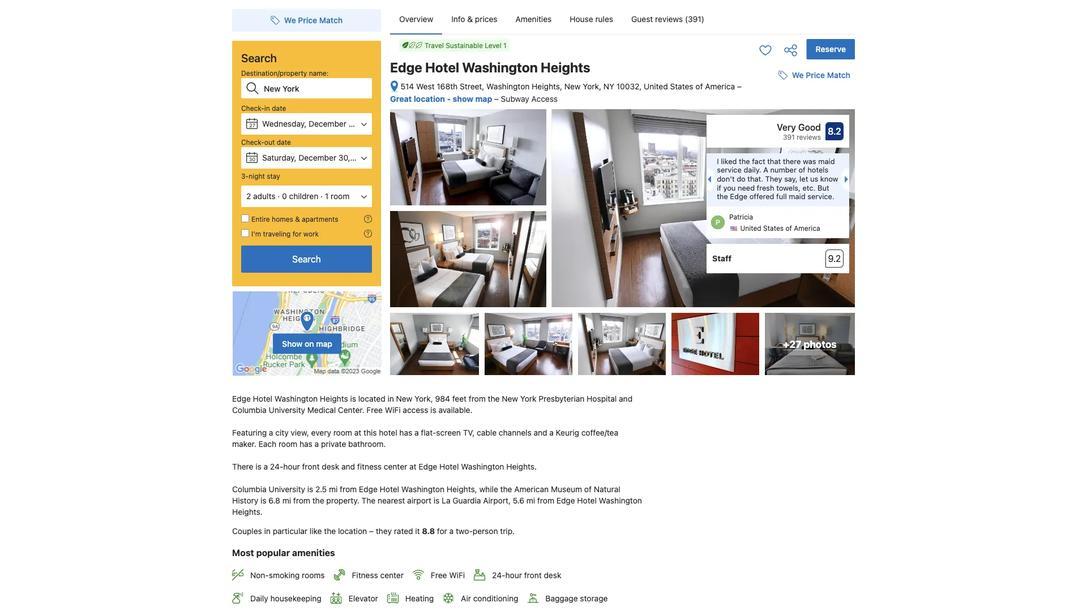 Task type: locate. For each thing, give the bounding box(es) containing it.
we'll show you stays where you can have the entire place to yourself image
[[364, 215, 372, 223]]

0 vertical spatial match
[[319, 16, 343, 25]]

map inside 514 west 168th street, washington heights, new york, ny 10032, united states of america – great location - show map – subway access
[[475, 94, 492, 103]]

a
[[763, 166, 768, 174]]

1 vertical spatial center
[[380, 571, 404, 580]]

1 vertical spatial in
[[388, 394, 394, 404]]

location
[[414, 94, 445, 103], [338, 527, 367, 536]]

search
[[241, 51, 277, 64], [292, 254, 321, 265]]

location left they
[[338, 527, 367, 536]]

0 horizontal spatial wifi
[[385, 406, 401, 415]]

1 vertical spatial york,
[[415, 394, 433, 404]]

we'll show you stays where you can have the entire place to yourself image
[[364, 215, 372, 223]]

washington up subway
[[486, 82, 530, 91]]

a
[[269, 428, 273, 438], [414, 428, 419, 438], [549, 428, 554, 438], [315, 440, 319, 449], [264, 462, 268, 472], [449, 527, 454, 536]]

house
[[570, 14, 593, 24]]

0 vertical spatial desk
[[322, 462, 339, 472]]

0 vertical spatial map
[[475, 94, 492, 103]]

0 horizontal spatial map
[[316, 339, 332, 349]]

27,
[[349, 119, 359, 129]]

couples
[[232, 527, 262, 536]]

we price match button
[[266, 10, 347, 31], [774, 65, 855, 86]]

1 horizontal spatial 24-
[[492, 571, 505, 580]]

at left this
[[354, 428, 361, 438]]

hospital
[[587, 394, 617, 404]]

heights for edge hotel washington heights is located in new york, 984 feet from the new york presbyterian hospital and columbia university medical center. free wifi access is available. featuring a city view, every room at this hotel has a flat-screen tv, cable channels and a keurig coffee/tea maker. each room has a private bathroom. there is a 24-hour front desk and fitness center at edge hotel washington heights. columbia university is 2.5 mi from edge hotel washington heights, while the american museum of natural history is 6.8 mi from the property. the nearest airport is la guardia airport, 5.6 mi from edge hotel washington heights.
[[320, 394, 348, 404]]

0 vertical spatial 24-
[[270, 462, 283, 472]]

columbia up featuring
[[232, 406, 267, 415]]

guest
[[631, 14, 653, 24]]

popular
[[256, 548, 290, 559]]

0 horizontal spatial york,
[[415, 394, 433, 404]]

december left 27,
[[309, 119, 346, 129]]

0 vertical spatial america
[[705, 82, 735, 91]]

united down patricia
[[740, 225, 761, 233]]

· right children in the top of the page
[[321, 192, 323, 201]]

us
[[810, 175, 818, 183]]

keurig
[[556, 428, 579, 438]]

0 vertical spatial at
[[354, 428, 361, 438]]

1 vertical spatial university
[[269, 485, 305, 494]]

24-hour front desk
[[492, 571, 561, 580]]

0 vertical spatial maid
[[818, 157, 835, 165]]

united states of america
[[740, 225, 820, 233]]

previous image
[[704, 176, 711, 183]]

1 horizontal spatial and
[[534, 428, 547, 438]]

2 check- from the top
[[241, 138, 264, 146]]

there
[[783, 157, 801, 165]]

i
[[717, 157, 719, 165]]

of inside i liked the fact that there was maid service daily.  a number of hotels don't do that.  they say, let us know if you need fresh towels, etc.  but the edge offered full maid service.
[[799, 166, 806, 174]]

price down reserve button at the top
[[806, 71, 825, 80]]

mi right 6.8
[[282, 496, 291, 506]]

washington up airport
[[401, 485, 445, 494]]

property.
[[326, 496, 359, 506]]

non-smoking rooms
[[250, 571, 325, 580]]

2 horizontal spatial mi
[[526, 496, 535, 506]]

wifi left access
[[385, 406, 401, 415]]

match up name:
[[319, 16, 343, 25]]

new left york
[[502, 394, 518, 404]]

location down west
[[414, 94, 445, 103]]

2023
[[361, 119, 381, 129], [352, 153, 372, 163]]

heights. down history
[[232, 508, 263, 517]]

is down 984
[[430, 406, 436, 415]]

1 vertical spatial 1
[[325, 192, 329, 201]]

0 horizontal spatial for
[[293, 230, 301, 238]]

0 vertical spatial university
[[269, 406, 305, 415]]

york,
[[583, 82, 601, 91], [415, 394, 433, 404]]

we inside search section
[[284, 16, 296, 25]]

info & prices link
[[442, 5, 506, 34]]

1 vertical spatial 2023
[[352, 153, 372, 163]]

date
[[272, 104, 286, 112], [277, 138, 291, 146]]

map inside search section
[[316, 339, 332, 349]]

next image
[[845, 176, 852, 183]]

edge down flat-
[[419, 462, 437, 472]]

was
[[803, 157, 816, 165]]

wifi inside edge hotel washington heights is located in new york, 984 feet from the new york presbyterian hospital and columbia university medical center. free wifi access is available. featuring a city view, every room at this hotel has a flat-screen tv, cable channels and a keurig coffee/tea maker. each room has a private bathroom. there is a 24-hour front desk and fitness center at edge hotel washington heights. columbia university is 2.5 mi from edge hotel washington heights, while the american museum of natural history is 6.8 mi from the property. the nearest airport is la guardia airport, 5.6 mi from edge hotel washington heights.
[[385, 406, 401, 415]]

0 horizontal spatial desk
[[322, 462, 339, 472]]

map right on at the bottom left of page
[[316, 339, 332, 349]]

0 vertical spatial date
[[272, 104, 286, 112]]

date for check-out date
[[277, 138, 291, 146]]

december for wednesday,
[[309, 119, 346, 129]]

0 vertical spatial wifi
[[385, 406, 401, 415]]

0 horizontal spatial has
[[300, 440, 312, 449]]

united right the 10032, in the right top of the page
[[644, 82, 668, 91]]

0 vertical spatial we price match
[[284, 16, 343, 25]]

1 right level
[[503, 41, 507, 49]]

2 columbia from the top
[[232, 485, 267, 494]]

need
[[738, 183, 755, 192]]

8.8
[[422, 527, 435, 536]]

we price match button inside search section
[[266, 10, 347, 31]]

hotel down natural
[[577, 496, 597, 506]]

0 vertical spatial free
[[367, 406, 383, 415]]

washington inside 514 west 168th street, washington heights, new york, ny 10032, united states of america – great location - show map – subway access
[[486, 82, 530, 91]]

heights up medical
[[320, 394, 348, 404]]

1 horizontal spatial for
[[437, 527, 447, 536]]

new inside 514 west 168th street, washington heights, new york, ny 10032, united states of america – great location - show map – subway access
[[564, 82, 581, 91]]

0 vertical spatial hour
[[283, 462, 300, 472]]

museum
[[551, 485, 582, 494]]

0 vertical spatial center
[[384, 462, 407, 472]]

we price match up name:
[[284, 16, 343, 25]]

1 horizontal spatial we price match
[[792, 71, 850, 80]]

1 columbia from the top
[[232, 406, 267, 415]]

1 · from the left
[[278, 192, 280, 201]]

0 horizontal spatial front
[[302, 462, 320, 472]]

date right out
[[277, 138, 291, 146]]

24-
[[270, 462, 283, 472], [492, 571, 505, 580]]

heights up 514 west 168th street, washington heights, new york, ny 10032, united states of america – great location - show map – subway access
[[541, 59, 590, 75]]

york, left 'ny'
[[583, 82, 601, 91]]

1 horizontal spatial &
[[467, 14, 473, 24]]

heights, up guardia
[[447, 485, 477, 494]]

· left 0
[[278, 192, 280, 201]]

free down located
[[367, 406, 383, 415]]

1 horizontal spatial free
[[431, 571, 447, 580]]

level
[[485, 41, 502, 49]]

0 vertical spatial in
[[264, 104, 270, 112]]

mi
[[329, 485, 338, 494], [282, 496, 291, 506], [526, 496, 535, 506]]

hotel up 168th
[[425, 59, 459, 75]]

check- for in
[[241, 104, 264, 112]]

is right there
[[256, 462, 261, 472]]

match down reserve button at the top
[[827, 71, 850, 80]]

map down the street,
[[475, 94, 492, 103]]

featuring
[[232, 428, 267, 438]]

i'm traveling for work
[[251, 230, 319, 238]]

1 horizontal spatial has
[[399, 428, 412, 438]]

destination/property
[[241, 69, 307, 77]]

heights. up american
[[506, 462, 537, 472]]

1 check- from the top
[[241, 104, 264, 112]]

desk up baggage
[[544, 571, 561, 580]]

0 vertical spatial we
[[284, 16, 296, 25]]

map
[[475, 94, 492, 103], [316, 339, 332, 349]]

1 vertical spatial check-
[[241, 138, 264, 146]]

west
[[416, 82, 435, 91]]

like
[[310, 527, 322, 536]]

0 horizontal spatial united
[[644, 82, 668, 91]]

has right the hotel
[[399, 428, 412, 438]]

1 vertical spatial heights
[[320, 394, 348, 404]]

house rules link
[[561, 5, 622, 34]]

a left flat-
[[414, 428, 419, 438]]

prices
[[475, 14, 497, 24]]

feet
[[452, 394, 467, 404]]

december
[[309, 119, 346, 129], [299, 153, 336, 163]]

1 horizontal spatial states
[[763, 225, 784, 233]]

6.8
[[269, 496, 280, 506]]

we price match button down reserve button at the top
[[774, 65, 855, 86]]

offered
[[749, 192, 774, 201]]

price up name:
[[298, 16, 317, 25]]

coffee/tea
[[581, 428, 618, 438]]

washington down level
[[462, 59, 538, 75]]

amenities
[[292, 548, 335, 559]]

overview
[[399, 14, 433, 24]]

reviews left (391)
[[655, 14, 683, 24]]

non-
[[250, 571, 269, 580]]

liked
[[721, 157, 737, 165]]

we up "very"
[[792, 71, 804, 80]]

1 horizontal spatial hour
[[505, 571, 522, 580]]

united inside 514 west 168th street, washington heights, new york, ny 10032, united states of america – great location - show map – subway access
[[644, 82, 668, 91]]

service
[[717, 166, 742, 174]]

1 right children in the top of the page
[[325, 192, 329, 201]]

0 horizontal spatial 1
[[325, 192, 329, 201]]

access
[[531, 94, 558, 103]]

rooms
[[302, 571, 325, 580]]

1 vertical spatial front
[[524, 571, 542, 580]]

2023 for wednesday, december 27, 2023
[[361, 119, 381, 129]]

america
[[705, 82, 735, 91], [794, 225, 820, 233]]

we price match
[[284, 16, 343, 25], [792, 71, 850, 80]]

december left the 30,
[[299, 153, 336, 163]]

daily
[[250, 594, 268, 603]]

heights, up the access
[[532, 82, 562, 91]]

show
[[453, 94, 473, 103]]

and left fitness
[[341, 462, 355, 472]]

– up rated very good element
[[737, 82, 742, 91]]

1 vertical spatial december
[[299, 153, 336, 163]]

24- up conditioning
[[492, 571, 505, 580]]

0 vertical spatial for
[[293, 230, 301, 238]]

and right hospital
[[619, 394, 633, 404]]

1 vertical spatial desk
[[544, 571, 561, 580]]

hotel down the "screen"
[[439, 462, 459, 472]]

check-in date
[[241, 104, 286, 112]]

center
[[384, 462, 407, 472], [380, 571, 404, 580]]

maid up hotels
[[818, 157, 835, 165]]

1 vertical spatial date
[[277, 138, 291, 146]]

for left work
[[293, 230, 301, 238]]

la
[[442, 496, 450, 506]]

1 horizontal spatial match
[[827, 71, 850, 80]]

we price match button up name:
[[266, 10, 347, 31]]

– left they
[[369, 527, 374, 536]]

a down each
[[264, 462, 268, 472]]

1 inside button
[[325, 192, 329, 201]]

1 horizontal spatial reviews
[[797, 133, 821, 141]]

3-
[[241, 172, 249, 180]]

rated
[[394, 527, 413, 536]]

mi right 2.5
[[329, 485, 338, 494]]

guardia
[[453, 496, 481, 506]]

30,
[[339, 153, 350, 163]]

match inside search section
[[319, 16, 343, 25]]

0 vertical spatial front
[[302, 462, 320, 472]]

a left keurig
[[549, 428, 554, 438]]

hour up conditioning
[[505, 571, 522, 580]]

check- down the '27' on the top of page
[[241, 138, 264, 146]]

1 vertical spatial location
[[338, 527, 367, 536]]

heights, inside 514 west 168th street, washington heights, new york, ny 10032, united states of america – great location - show map – subway access
[[532, 82, 562, 91]]

free inside edge hotel washington heights is located in new york, 984 feet from the new york presbyterian hospital and columbia university medical center. free wifi access is available. featuring a city view, every room at this hotel has a flat-screen tv, cable channels and a keurig coffee/tea maker. each room has a private bathroom. there is a 24-hour front desk and fitness center at edge hotel washington heights. columbia university is 2.5 mi from edge hotel washington heights, while the american museum of natural history is 6.8 mi from the property. the nearest airport is la guardia airport, 5.6 mi from edge hotel washington heights.
[[367, 406, 383, 415]]

bathroom.
[[348, 440, 386, 449]]

rated very good element
[[712, 121, 821, 134]]

1 horizontal spatial we
[[792, 71, 804, 80]]

we up destination/property name: on the top left
[[284, 16, 296, 25]]

free
[[367, 406, 383, 415], [431, 571, 447, 580]]

university up 'city'
[[269, 406, 305, 415]]

heights inside edge hotel washington heights is located in new york, 984 feet from the new york presbyterian hospital and columbia university medical center. free wifi access is available. featuring a city view, every room at this hotel has a flat-screen tv, cable channels and a keurig coffee/tea maker. each room has a private bathroom. there is a 24-hour front desk and fitness center at edge hotel washington heights. columbia university is 2.5 mi from edge hotel washington heights, while the american museum of natural history is 6.8 mi from the property. the nearest airport is la guardia airport, 5.6 mi from edge hotel washington heights.
[[320, 394, 348, 404]]

0 horizontal spatial america
[[705, 82, 735, 91]]

0 horizontal spatial we price match button
[[266, 10, 347, 31]]

1 horizontal spatial america
[[794, 225, 820, 233]]

we price match inside search section
[[284, 16, 343, 25]]

center.
[[338, 406, 364, 415]]

has down view,
[[300, 440, 312, 449]]

flat-
[[421, 428, 436, 438]]

0 horizontal spatial heights,
[[447, 485, 477, 494]]

0 horizontal spatial we price match
[[284, 16, 343, 25]]

1 vertical spatial free
[[431, 571, 447, 580]]

search down work
[[292, 254, 321, 265]]

0 vertical spatial states
[[670, 82, 693, 91]]

24- down each
[[270, 462, 283, 472]]

0 vertical spatial 1
[[503, 41, 507, 49]]

in right couples
[[264, 527, 271, 536]]

1 vertical spatial hour
[[505, 571, 522, 580]]

wifi up air
[[449, 571, 465, 580]]

0 horizontal spatial maid
[[789, 192, 806, 201]]

free up heating
[[431, 571, 447, 580]]

columbia up history
[[232, 485, 267, 494]]

entire homes & apartments
[[251, 215, 338, 223]]

desk inside edge hotel washington heights is located in new york, 984 feet from the new york presbyterian hospital and columbia university medical center. free wifi access is available. featuring a city view, every room at this hotel has a flat-screen tv, cable channels and a keurig coffee/tea maker. each room has a private bathroom. there is a 24-hour front desk and fitness center at edge hotel washington heights. columbia university is 2.5 mi from edge hotel washington heights, while the american museum of natural history is 6.8 mi from the property. the nearest airport is la guardia airport, 5.6 mi from edge hotel washington heights.
[[322, 462, 339, 472]]

1 horizontal spatial heights
[[541, 59, 590, 75]]

search section
[[228, 0, 386, 377]]

0 vertical spatial price
[[298, 16, 317, 25]]

0 vertical spatial –
[[737, 82, 742, 91]]

0 vertical spatial search
[[241, 51, 277, 64]]

2 horizontal spatial –
[[737, 82, 742, 91]]

1 vertical spatial &
[[295, 215, 300, 223]]

edge
[[390, 59, 422, 75], [730, 192, 747, 201], [232, 394, 251, 404], [419, 462, 437, 472], [359, 485, 378, 494], [556, 496, 575, 506]]

staff
[[712, 254, 732, 263]]

apartments
[[302, 215, 338, 223]]

1 vertical spatial heights,
[[447, 485, 477, 494]]

presbyterian
[[539, 394, 585, 404]]

1 horizontal spatial york,
[[583, 82, 601, 91]]

from down american
[[537, 496, 554, 506]]

0 vertical spatial heights,
[[532, 82, 562, 91]]

night
[[249, 172, 265, 180]]

fresh
[[757, 183, 774, 192]]

washington up medical
[[275, 394, 318, 404]]

if you select this option, we'll show you popular business travel features like breakfast, wifi and free parking. image
[[364, 230, 372, 238], [364, 230, 372, 238]]

1 horizontal spatial search
[[292, 254, 321, 265]]

Where are you going? field
[[259, 78, 372, 99]]

edge down need
[[730, 192, 747, 201]]

states
[[670, 82, 693, 91], [763, 225, 784, 233]]

0 vertical spatial location
[[414, 94, 445, 103]]

hotel
[[379, 428, 397, 438]]

at up airport
[[409, 462, 416, 472]]

1 horizontal spatial map
[[475, 94, 492, 103]]

0 vertical spatial heights.
[[506, 462, 537, 472]]

front
[[302, 462, 320, 472], [524, 571, 542, 580]]

– left subway
[[494, 94, 499, 103]]

0 vertical spatial 2023
[[361, 119, 381, 129]]

scored 8.2 element
[[826, 122, 844, 140]]

and right channels
[[534, 428, 547, 438]]

that
[[767, 157, 781, 165]]

of
[[696, 82, 703, 91], [799, 166, 806, 174], [786, 225, 792, 233], [584, 485, 592, 494]]

room down 'city'
[[279, 440, 297, 449]]

entire
[[251, 215, 270, 223]]

1 horizontal spatial heights,
[[532, 82, 562, 91]]

1 horizontal spatial new
[[502, 394, 518, 404]]

1 horizontal spatial we price match button
[[774, 65, 855, 86]]

0 horizontal spatial match
[[319, 16, 343, 25]]

& right info at the left of the page
[[467, 14, 473, 24]]

(391)
[[685, 14, 704, 24]]

say,
[[784, 175, 798, 183]]

mi down american
[[526, 496, 535, 506]]

desk down private
[[322, 462, 339, 472]]

in inside search section
[[264, 104, 270, 112]]

edge inside i liked the fact that there was maid service daily.  a number of hotels don't do that.  they say, let us know if you need fresh towels, etc.  but the edge offered full maid service.
[[730, 192, 747, 201]]

1 vertical spatial and
[[534, 428, 547, 438]]

new up access
[[396, 394, 412, 404]]

0 vertical spatial check-
[[241, 104, 264, 112]]

2 horizontal spatial new
[[564, 82, 581, 91]]

search up destination/property
[[241, 51, 277, 64]]

hour down view,
[[283, 462, 300, 472]]

hour
[[283, 462, 300, 472], [505, 571, 522, 580]]

2023 right the 30,
[[352, 153, 372, 163]]

0 vertical spatial heights
[[541, 59, 590, 75]]

from
[[469, 394, 486, 404], [340, 485, 357, 494], [293, 496, 310, 506], [537, 496, 554, 506]]

heights.
[[506, 462, 537, 472], [232, 508, 263, 517]]

from up property.
[[340, 485, 357, 494]]

2 adults · 0 children · 1 room button
[[241, 186, 372, 207]]

we price match down reserve button at the top
[[792, 71, 850, 80]]



Task type: vqa. For each thing, say whether or not it's contained in the screenshot.
SEARCH to the bottom
yes



Task type: describe. For each thing, give the bounding box(es) containing it.
scored 9.2 element
[[826, 250, 844, 268]]

8.2
[[828, 126, 841, 137]]

1 horizontal spatial front
[[524, 571, 542, 580]]

most popular amenities
[[232, 548, 335, 559]]

amenities
[[516, 14, 552, 24]]

2 vertical spatial room
[[279, 440, 297, 449]]

+27
[[783, 338, 801, 350]]

fitness
[[357, 462, 382, 472]]

guest reviews (391) link
[[622, 5, 713, 34]]

1 vertical spatial room
[[333, 428, 352, 438]]

wednesday, december 27, 2023
[[262, 119, 381, 129]]

1 vertical spatial –
[[494, 94, 499, 103]]

0 horizontal spatial at
[[354, 428, 361, 438]]

the up daily.
[[739, 157, 750, 165]]

access
[[403, 406, 428, 415]]

2 adults · 0 children · 1 room
[[246, 192, 350, 201]]

is left la
[[434, 496, 440, 506]]

reserve button
[[807, 39, 855, 59]]

hour inside edge hotel washington heights is located in new york, 984 feet from the new york presbyterian hospital and columbia university medical center. free wifi access is available. featuring a city view, every room at this hotel has a flat-screen tv, cable channels and a keurig coffee/tea maker. each room has a private bathroom. there is a 24-hour front desk and fitness center at edge hotel washington heights. columbia university is 2.5 mi from edge hotel washington heights, while the american museum of natural history is 6.8 mi from the property. the nearest airport is la guardia airport, 5.6 mi from edge hotel washington heights.
[[283, 462, 300, 472]]

york, inside 514 west 168th street, washington heights, new york, ny 10032, united states of america – great location - show map – subway access
[[583, 82, 601, 91]]

very good 391 reviews
[[777, 122, 821, 141]]

2
[[246, 192, 251, 201]]

-
[[447, 94, 451, 103]]

couples in particular like the location – they rated it 8.8 for a two-person trip.
[[232, 527, 515, 536]]

984
[[435, 394, 450, 404]]

0 horizontal spatial –
[[369, 527, 374, 536]]

edge up featuring
[[232, 394, 251, 404]]

nearest
[[378, 496, 405, 506]]

reviews inside very good 391 reviews
[[797, 133, 821, 141]]

check- for out
[[241, 138, 264, 146]]

1 vertical spatial 24-
[[492, 571, 505, 580]]

wednesday,
[[262, 119, 306, 129]]

there
[[232, 462, 253, 472]]

1 vertical spatial has
[[300, 440, 312, 449]]

travel
[[425, 41, 444, 49]]

baggage storage
[[546, 594, 608, 603]]

search inside button
[[292, 254, 321, 265]]

edge down museum
[[556, 496, 575, 506]]

i'm
[[251, 230, 261, 238]]

maker.
[[232, 440, 256, 449]]

9.2
[[828, 253, 841, 264]]

check-out date
[[241, 138, 291, 146]]

center inside edge hotel washington heights is located in new york, 984 feet from the new york presbyterian hospital and columbia university medical center. free wifi access is available. featuring a city view, every room at this hotel has a flat-screen tv, cable channels and a keurig coffee/tea maker. each room has a private bathroom. there is a 24-hour front desk and fitness center at edge hotel washington heights. columbia university is 2.5 mi from edge hotel washington heights, while the american museum of natural history is 6.8 mi from the property. the nearest airport is la guardia airport, 5.6 mi from edge hotel washington heights.
[[384, 462, 407, 472]]

air
[[461, 594, 471, 603]]

medical
[[307, 406, 336, 415]]

from right 6.8
[[293, 496, 310, 506]]

the
[[362, 496, 376, 506]]

washington down natural
[[599, 496, 642, 506]]

1 vertical spatial price
[[806, 71, 825, 80]]

show on map
[[282, 339, 332, 349]]

0 horizontal spatial reviews
[[655, 14, 683, 24]]

1 vertical spatial we
[[792, 71, 804, 80]]

work
[[303, 230, 319, 238]]

the right like
[[324, 527, 336, 536]]

york, inside edge hotel washington heights is located in new york, 984 feet from the new york presbyterian hospital and columbia university medical center. free wifi access is available. featuring a city view, every room at this hotel has a flat-screen tv, cable channels and a keurig coffee/tea maker. each room has a private bathroom. there is a 24-hour front desk and fitness center at edge hotel washington heights. columbia university is 2.5 mi from edge hotel washington heights, while the american museum of natural history is 6.8 mi from the property. the nearest airport is la guardia airport, 5.6 mi from edge hotel washington heights.
[[415, 394, 433, 404]]

is up center.
[[350, 394, 356, 404]]

traveling
[[263, 230, 291, 238]]

that.
[[748, 175, 763, 183]]

2 horizontal spatial and
[[619, 394, 633, 404]]

27
[[249, 122, 255, 128]]

york
[[520, 394, 536, 404]]

etc.
[[803, 183, 816, 192]]

travel sustainable level 1
[[425, 41, 507, 49]]

great
[[390, 94, 412, 103]]

heights for edge hotel washington heights
[[541, 59, 590, 75]]

2 university from the top
[[269, 485, 305, 494]]

patricia
[[729, 213, 753, 221]]

5.6
[[513, 496, 524, 506]]

edge hotel washington heights is located in new york, 984 feet from the new york presbyterian hospital and columbia university medical center. free wifi access is available. featuring a city view, every room at this hotel has a flat-screen tv, cable channels and a keurig coffee/tea maker. each room has a private bathroom. there is a 24-hour front desk and fitness center at edge hotel washington heights. columbia university is 2.5 mi from edge hotel washington heights, while the american museum of natural history is 6.8 mi from the property. the nearest airport is la guardia airport, 5.6 mi from edge hotel washington heights.
[[232, 394, 644, 517]]

tv,
[[463, 428, 475, 438]]

out
[[264, 138, 275, 146]]

while
[[479, 485, 498, 494]]

search button
[[241, 246, 372, 273]]

1 vertical spatial match
[[827, 71, 850, 80]]

washington up while
[[461, 462, 504, 472]]

1 vertical spatial states
[[763, 225, 784, 233]]

the right feet
[[488, 394, 500, 404]]

of inside edge hotel washington heights is located in new york, 984 feet from the new york presbyterian hospital and columbia university medical center. free wifi access is available. featuring a city view, every room at this hotel has a flat-screen tv, cable channels and a keurig coffee/tea maker. each room has a private bathroom. there is a 24-hour front desk and fitness center at edge hotel washington heights. columbia university is 2.5 mi from edge hotel washington heights, while the american museum of natural history is 6.8 mi from the property. the nearest airport is la guardia airport, 5.6 mi from edge hotel washington heights.
[[584, 485, 592, 494]]

daily housekeeping
[[250, 594, 321, 603]]

+27 photos
[[783, 338, 837, 350]]

america inside 514 west 168th street, washington heights, new york, ny 10032, united states of america – great location - show map – subway access
[[705, 82, 735, 91]]

from right feet
[[469, 394, 486, 404]]

date for check-in date
[[272, 104, 286, 112]]

location inside 514 west 168th street, washington heights, new york, ny 10032, united states of america – great location - show map – subway access
[[414, 94, 445, 103]]

subway
[[501, 94, 529, 103]]

do
[[737, 175, 746, 183]]

private
[[321, 440, 346, 449]]

name:
[[309, 69, 329, 77]]

it
[[415, 527, 420, 536]]

front inside edge hotel washington heights is located in new york, 984 feet from the new york presbyterian hospital and columbia university medical center. free wifi access is available. featuring a city view, every room at this hotel has a flat-screen tv, cable channels and a keurig coffee/tea maker. each room has a private bathroom. there is a 24-hour front desk and fitness center at edge hotel washington heights. columbia university is 2.5 mi from edge hotel washington heights, while the american museum of natural history is 6.8 mi from the property. the nearest airport is la guardia airport, 5.6 mi from edge hotel washington heights.
[[302, 462, 320, 472]]

two-
[[456, 527, 473, 536]]

sustainable
[[446, 41, 483, 49]]

2 · from the left
[[321, 192, 323, 201]]

a left two-
[[449, 527, 454, 536]]

10032,
[[617, 82, 642, 91]]

hotel up featuring
[[253, 394, 272, 404]]

person
[[473, 527, 498, 536]]

1 vertical spatial heights.
[[232, 508, 263, 517]]

info & prices
[[451, 14, 497, 24]]

514
[[401, 82, 414, 91]]

1 university from the top
[[269, 406, 305, 415]]

heights, inside edge hotel washington heights is located in new york, 984 feet from the new york presbyterian hospital and columbia university medical center. free wifi access is available. featuring a city view, every room at this hotel has a flat-screen tv, cable channels and a keurig coffee/tea maker. each room has a private bathroom. there is a 24-hour front desk and fitness center at edge hotel washington heights. columbia university is 2.5 mi from edge hotel washington heights, while the american museum of natural history is 6.8 mi from the property. the nearest airport is la guardia airport, 5.6 mi from edge hotel washington heights.
[[447, 485, 477, 494]]

room inside button
[[331, 192, 350, 201]]

1 horizontal spatial mi
[[329, 485, 338, 494]]

saturday, december 30, 2023
[[262, 153, 372, 163]]

1 vertical spatial at
[[409, 462, 416, 472]]

168th
[[437, 82, 458, 91]]

1 vertical spatial for
[[437, 527, 447, 536]]

a down every
[[315, 440, 319, 449]]

price inside search section
[[298, 16, 317, 25]]

for inside search section
[[293, 230, 301, 238]]

1 vertical spatial america
[[794, 225, 820, 233]]

the up airport,
[[500, 485, 512, 494]]

edge up the
[[359, 485, 378, 494]]

available.
[[439, 406, 472, 415]]

2 vertical spatial and
[[341, 462, 355, 472]]

the down the if
[[717, 192, 728, 201]]

airport,
[[483, 496, 511, 506]]

is left 2.5
[[307, 485, 313, 494]]

1 vertical spatial we price match
[[792, 71, 850, 80]]

2023 for saturday, december 30, 2023
[[352, 153, 372, 163]]

1 horizontal spatial 1
[[503, 41, 507, 49]]

1 horizontal spatial united
[[740, 225, 761, 233]]

the down 2.5
[[312, 496, 324, 506]]

i liked the fact that there was maid service daily.  a number of hotels don't do that.  they say, let us know if you need fresh towels, etc.  but the edge offered full maid service.
[[717, 157, 838, 201]]

click to open map view image
[[390, 80, 399, 93]]

0
[[282, 192, 287, 201]]

view,
[[291, 428, 309, 438]]

channels
[[499, 428, 532, 438]]

1 horizontal spatial desk
[[544, 571, 561, 580]]

0 horizontal spatial new
[[396, 394, 412, 404]]

reserve
[[816, 44, 846, 54]]

24- inside edge hotel washington heights is located in new york, 984 feet from the new york presbyterian hospital and columbia university medical center. free wifi access is available. featuring a city view, every room at this hotel has a flat-screen tv, cable channels and a keurig coffee/tea maker. each room has a private bathroom. there is a 24-hour front desk and fitness center at edge hotel washington heights. columbia university is 2.5 mi from edge hotel washington heights, while the american museum of natural history is 6.8 mi from the property. the nearest airport is la guardia airport, 5.6 mi from edge hotel washington heights.
[[270, 462, 283, 472]]

391
[[783, 133, 795, 141]]

fact
[[752, 157, 765, 165]]

most
[[232, 548, 254, 559]]

daily.
[[744, 166, 761, 174]]

amenities link
[[506, 5, 561, 34]]

info
[[451, 14, 465, 24]]

on
[[305, 339, 314, 349]]

hotel up 'nearest'
[[380, 485, 399, 494]]

1 vertical spatial we price match button
[[774, 65, 855, 86]]

each
[[259, 440, 276, 449]]

states inside 514 west 168th street, washington heights, new york, ny 10032, united states of america – great location - show map – subway access
[[670, 82, 693, 91]]

edge hotel washington heights
[[390, 59, 590, 75]]

elevator
[[349, 594, 378, 603]]

don't
[[717, 175, 735, 183]]

edge up the 514
[[390, 59, 422, 75]]

in for particular
[[264, 527, 271, 536]]

1 horizontal spatial maid
[[818, 157, 835, 165]]

& inside info & prices link
[[467, 14, 473, 24]]

& inside search section
[[295, 215, 300, 223]]

is left 6.8
[[261, 496, 266, 506]]

of inside 514 west 168th street, washington heights, new york, ny 10032, united states of america – great location - show map – subway access
[[696, 82, 703, 91]]

storage
[[580, 594, 608, 603]]

december for saturday,
[[299, 153, 336, 163]]

let
[[800, 175, 808, 183]]

1 vertical spatial wifi
[[449, 571, 465, 580]]

0 horizontal spatial mi
[[282, 496, 291, 506]]

in for date
[[264, 104, 270, 112]]

in inside edge hotel washington heights is located in new york, 984 feet from the new york presbyterian hospital and columbia university medical center. free wifi access is available. featuring a city view, every room at this hotel has a flat-screen tv, cable channels and a keurig coffee/tea maker. each room has a private bathroom. there is a 24-hour front desk and fitness center at edge hotel washington heights. columbia university is 2.5 mi from edge hotel washington heights, while the american museum of natural history is 6.8 mi from the property. the nearest airport is la guardia airport, 5.6 mi from edge hotel washington heights.
[[388, 394, 394, 404]]

a left 'city'
[[269, 428, 273, 438]]

towels,
[[776, 183, 801, 192]]



